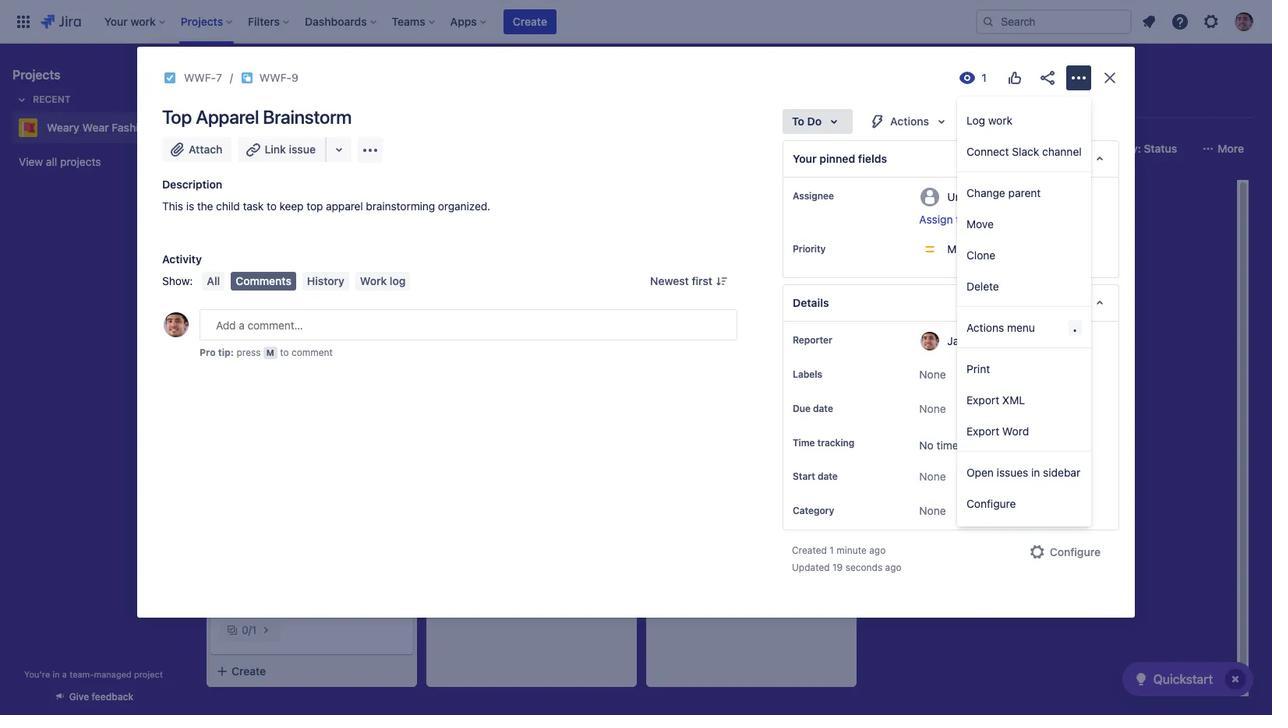 Task type: vqa. For each thing, say whether or not it's contained in the screenshot.
first Unstar This Space icon
no



Task type: locate. For each thing, give the bounding box(es) containing it.
delete
[[967, 279, 999, 293]]

work log
[[360, 274, 406, 288]]

weary wear fashion up list
[[237, 64, 406, 86]]

2 james peterson image from the top
[[603, 446, 622, 465]]

0 horizontal spatial fashion
[[112, 121, 152, 134]]

wwf- for 1
[[458, 331, 487, 343]]

1 horizontal spatial fashion
[[342, 64, 406, 86]]

top
[[306, 200, 323, 213]]

tab list containing board
[[196, 90, 1263, 118]]

1 vertical spatial highest image
[[586, 331, 599, 343]]

3 none from the top
[[919, 470, 946, 484]]

0 horizontal spatial 1
[[252, 624, 257, 637]]

to for to do
[[792, 115, 804, 128]]

0 horizontal spatial highest image
[[366, 287, 379, 299]]

task
[[243, 200, 264, 213]]

1 none from the top
[[919, 368, 946, 381]]

29 november 2023 image
[[223, 263, 235, 276], [223, 263, 235, 276]]

1 vertical spatial fashion
[[112, 121, 152, 134]]

to inside to do dropdown button
[[792, 115, 804, 128]]

1 horizontal spatial 29
[[455, 308, 467, 318]]

1 vertical spatial configure
[[1050, 546, 1101, 559]]

description
[[162, 178, 222, 191]]

0 horizontal spatial create
[[232, 665, 266, 678]]

0 horizontal spatial 29
[[235, 264, 247, 274]]

group containing log work
[[957, 100, 1091, 171]]

do inside to do 4
[[245, 193, 258, 203]]

you're
[[24, 670, 50, 680]]

19
[[833, 562, 843, 574]]

in progress
[[450, 193, 510, 203]]

29 left nov
[[235, 264, 247, 274]]

assign
[[919, 213, 953, 226]]

newest
[[650, 274, 689, 288]]

in right issues
[[1031, 466, 1040, 479]]

0 horizontal spatial to
[[230, 193, 242, 203]]

actions inside dropdown button
[[890, 115, 929, 128]]

1 james peterson image from the top
[[603, 327, 622, 346]]

launch
[[242, 330, 279, 343]]

task image left wwf-1 link
[[440, 331, 452, 343]]

date left "due date pin to top" icon
[[813, 403, 833, 415]]

to
[[792, 115, 804, 128], [230, 193, 242, 203]]

in inside button
[[1031, 466, 1040, 479]]

1 vertical spatial 1
[[830, 545, 834, 557]]

in left "a"
[[53, 670, 60, 680]]

do for to do
[[807, 115, 822, 128]]

quickstart button
[[1122, 663, 1253, 697]]

1 horizontal spatial 1
[[487, 331, 492, 343]]

settings
[[833, 97, 875, 111]]

0 vertical spatial 1
[[487, 331, 492, 343]]

2 horizontal spatial to
[[956, 213, 966, 226]]

1 horizontal spatial wear
[[294, 64, 337, 86]]

reporter pin to top image
[[836, 334, 848, 347]]

1 vertical spatial create
[[232, 665, 266, 678]]

1 vertical spatial actions
[[967, 321, 1004, 334]]

export word
[[967, 424, 1029, 438]]

1 horizontal spatial create button
[[503, 9, 557, 34]]

fashion up list
[[342, 64, 406, 86]]

configure
[[967, 497, 1016, 510], [1050, 546, 1101, 559]]

link
[[265, 143, 286, 156]]

none for labels
[[919, 368, 946, 381]]

time tracking
[[793, 437, 855, 449]]

parent
[[1008, 186, 1041, 199]]

work log button
[[355, 272, 410, 291]]

category
[[793, 505, 834, 517]]

project
[[794, 97, 831, 111]]

to left task
[[230, 193, 242, 203]]

0 horizontal spatial in
[[53, 670, 60, 680]]

priority unpin image
[[829, 243, 841, 256]]

james peterson
[[947, 334, 1028, 347]]

task image
[[220, 287, 232, 299], [440, 331, 452, 343]]

29 left feb
[[455, 308, 467, 318]]

1 horizontal spatial task image
[[440, 331, 452, 343]]

0 horizontal spatial wear
[[82, 121, 109, 134]]

1 horizontal spatial in
[[1031, 466, 1040, 479]]

time tracking pin to top image
[[858, 437, 870, 450]]

project
[[134, 670, 163, 680]]

0 vertical spatial create
[[513, 14, 547, 28]]

ago up 'seconds'
[[869, 545, 886, 557]]

1 for created
[[830, 545, 834, 557]]

do
[[807, 115, 822, 128], [245, 193, 258, 203]]

0 horizontal spatial do
[[245, 193, 258, 203]]

top apparel brainstorm
[[162, 106, 352, 128]]

fashion inside "weary wear fashion" link
[[112, 121, 152, 134]]

none for start date
[[919, 470, 946, 484]]

to inside to do 4
[[230, 193, 242, 203]]

29 february 2024 image
[[443, 307, 455, 320], [443, 307, 455, 320]]

0 vertical spatial do
[[807, 115, 822, 128]]

2 horizontal spatial 1
[[830, 545, 834, 557]]

ago right 'seconds'
[[885, 562, 902, 574]]

start
[[793, 471, 815, 483]]

tracking
[[817, 437, 855, 449]]

1 vertical spatial weary
[[47, 121, 79, 134]]

0 horizontal spatial create button
[[207, 658, 417, 686]]

4
[[264, 192, 271, 205]]

no time logged
[[919, 439, 996, 452]]

3
[[267, 287, 273, 299]]

wwf-7 link
[[184, 69, 222, 87]]

2 vertical spatial james peterson image
[[384, 380, 402, 399]]

0 horizontal spatial actions
[[890, 115, 929, 128]]

3 group from the top
[[957, 348, 1091, 451]]

newest first image
[[716, 275, 728, 288]]

0 vertical spatial configure
[[967, 497, 1016, 510]]

29 for wwf-1
[[455, 308, 467, 318]]

0 vertical spatial james peterson image
[[603, 327, 622, 346]]

0 horizontal spatial configure
[[967, 497, 1016, 510]]

weary wear fashion up view all projects link
[[47, 121, 152, 134]]

0 vertical spatial fashion
[[342, 64, 406, 86]]

0 horizontal spatial task image
[[220, 287, 232, 299]]

export xml link
[[957, 384, 1091, 415]]

xml
[[1002, 393, 1025, 407]]

a
[[62, 670, 67, 680]]

0 vertical spatial weary wear fashion
[[237, 64, 406, 86]]

minute
[[837, 545, 867, 557]]

to left "me"
[[956, 213, 966, 226]]

wwf- for 7
[[184, 71, 216, 84]]

task image
[[164, 72, 176, 84]]

progress
[[461, 193, 510, 203]]

1 vertical spatial james peterson image
[[603, 446, 622, 465]]

1 horizontal spatial do
[[807, 115, 822, 128]]

date for due date
[[813, 403, 833, 415]]

1 group from the top
[[957, 100, 1091, 171]]

01 mar
[[235, 361, 268, 371]]

2 group from the top
[[957, 172, 1091, 306]]

updated
[[792, 562, 830, 574]]

9
[[292, 71, 298, 84]]

4 group from the top
[[957, 452, 1091, 524]]

comment
[[292, 347, 333, 359]]

do inside dropdown button
[[807, 115, 822, 128]]

time
[[937, 439, 959, 452]]

export xml
[[967, 393, 1025, 407]]

0 horizontal spatial weary wear fashion
[[47, 121, 152, 134]]

01
[[235, 361, 246, 371]]

0 vertical spatial create button
[[503, 9, 557, 34]]

work
[[360, 274, 387, 288]]

task image left the wwf-3 link
[[220, 287, 232, 299]]

profile image of james peterson image
[[164, 313, 189, 338]]

2 export from the top
[[967, 424, 999, 438]]

site
[[220, 330, 239, 343]]

attach
[[189, 143, 223, 156]]

quickstart
[[1153, 673, 1213, 687]]

group containing print
[[957, 348, 1091, 451]]

do down project
[[807, 115, 822, 128]]

check image
[[1132, 670, 1150, 689]]

0 vertical spatial ago
[[869, 545, 886, 557]]

tab list
[[196, 90, 1263, 118]]

reporter
[[793, 334, 832, 346]]

export word link
[[957, 415, 1091, 447]]

james peterson image
[[603, 327, 622, 346], [603, 446, 622, 465]]

fashion
[[342, 64, 406, 86], [112, 121, 152, 134]]

0 vertical spatial 29
[[235, 264, 247, 274]]

1 vertical spatial 29
[[455, 308, 467, 318]]

log work button
[[957, 104, 1091, 136]]

start date
[[793, 471, 838, 483]]

ago
[[869, 545, 886, 557], [885, 562, 902, 574]]

export up the "logged"
[[967, 424, 999, 438]]

1 horizontal spatial actions
[[967, 321, 1004, 334]]

weary left 9
[[237, 64, 290, 86]]

0 vertical spatial actions
[[890, 115, 929, 128]]

0 vertical spatial export
[[967, 393, 999, 407]]

highest image for wwf-1
[[586, 331, 599, 343]]

task image for wwf-3
[[220, 287, 232, 299]]

highest image
[[366, 287, 379, 299], [586, 331, 599, 343]]

0 vertical spatial to
[[792, 115, 804, 128]]

0 vertical spatial date
[[813, 403, 833, 415]]

1 vertical spatial do
[[245, 193, 258, 203]]

1 horizontal spatial configure
[[1050, 546, 1101, 559]]

1 horizontal spatial to
[[792, 115, 804, 128]]

this is the child task to keep top apparel brainstorming organized.
[[162, 200, 490, 213]]

configure link
[[957, 488, 1091, 519], [1019, 540, 1110, 565]]

1 vertical spatial create button
[[207, 658, 417, 686]]

wwf-3 link
[[239, 286, 273, 300]]

create inside 'primary' element
[[513, 14, 547, 28]]

export left xml at the right
[[967, 393, 999, 407]]

1 export from the top
[[967, 393, 999, 407]]

fashion left "top"
[[112, 121, 152, 134]]

to right task
[[267, 200, 277, 213]]

1 vertical spatial wear
[[82, 121, 109, 134]]

1 vertical spatial to
[[230, 193, 242, 203]]

1 vertical spatial date
[[818, 471, 838, 483]]

copy link to issue image
[[295, 71, 308, 83]]

to down project
[[792, 115, 804, 128]]

0 vertical spatial in
[[1031, 466, 1040, 479]]

menu bar
[[199, 272, 413, 291]]

sub task image
[[241, 72, 253, 84]]

wear up view all projects link
[[82, 121, 109, 134]]

weary down recent at the top of page
[[47, 121, 79, 134]]

highest image for wwf-3
[[366, 287, 379, 299]]

1 vertical spatial task image
[[440, 331, 452, 343]]

actions for actions menu
[[967, 321, 1004, 334]]

give
[[69, 691, 89, 703]]

view all projects
[[19, 155, 101, 168]]

1 horizontal spatial create
[[513, 14, 547, 28]]

work
[[988, 113, 1013, 127]]

primary element
[[9, 0, 976, 43]]

date right start
[[818, 471, 838, 483]]

0 vertical spatial task image
[[220, 287, 232, 299]]

james peterson image
[[366, 136, 391, 161], [384, 284, 402, 302], [384, 380, 402, 399]]

tip:
[[218, 347, 234, 359]]

jira image
[[41, 12, 81, 31], [41, 12, 81, 31]]

create button inside 'primary' element
[[503, 9, 557, 34]]

configure inside group
[[967, 497, 1016, 510]]

attach button
[[162, 137, 232, 162]]

labels
[[793, 369, 822, 380]]

7
[[216, 71, 222, 84]]

0 vertical spatial wear
[[294, 64, 337, 86]]

vote options: no one has voted for this issue yet. image
[[1006, 69, 1024, 87]]

board
[[277, 97, 307, 111]]

menu bar containing all
[[199, 272, 413, 291]]

wear up list
[[294, 64, 337, 86]]

do left 4
[[245, 193, 258, 203]]

actions up "your pinned fields" element
[[890, 115, 929, 128]]

to right m
[[280, 347, 289, 359]]

01 march 2024 image
[[223, 360, 235, 373]]

in
[[1031, 466, 1040, 479], [53, 670, 60, 680]]

1 inside created 1 minute ago updated 19 seconds ago
[[830, 545, 834, 557]]

to for to do 4
[[230, 193, 242, 203]]

group
[[957, 100, 1091, 171], [957, 172, 1091, 306], [957, 348, 1091, 451], [957, 452, 1091, 524]]

0 vertical spatial highest image
[[366, 287, 379, 299]]

is
[[186, 200, 194, 213]]

.
[[1072, 322, 1079, 334]]

1 horizontal spatial weary
[[237, 64, 290, 86]]

connect
[[967, 145, 1009, 158]]

view all projects link
[[12, 148, 175, 176]]

the
[[197, 200, 213, 213]]

Search field
[[976, 9, 1132, 34]]

collapse recent projects image
[[12, 90, 31, 109]]

1 vertical spatial export
[[967, 424, 999, 438]]

1 horizontal spatial highest image
[[586, 331, 599, 343]]

export
[[967, 393, 999, 407], [967, 424, 999, 438]]

actions left 'menu'
[[967, 321, 1004, 334]]

slack
[[1012, 145, 1039, 158]]

change
[[967, 186, 1005, 199]]

4 none from the top
[[919, 505, 946, 518]]



Task type: describe. For each thing, give the bounding box(es) containing it.
log
[[390, 274, 406, 288]]

brainstorming
[[366, 200, 435, 213]]

1 vertical spatial ago
[[885, 562, 902, 574]]

1 horizontal spatial weary wear fashion
[[237, 64, 406, 86]]

comments
[[236, 274, 291, 288]]

summary
[[209, 97, 258, 111]]

none for category
[[919, 505, 946, 518]]

1 vertical spatial james peterson image
[[384, 284, 402, 302]]

show:
[[162, 274, 193, 288]]

m
[[266, 348, 274, 358]]

due date pin to top image
[[836, 403, 849, 415]]

create banner
[[0, 0, 1272, 44]]

projects
[[60, 155, 101, 168]]

assign to me button
[[919, 212, 1103, 228]]

mar
[[248, 361, 268, 371]]

no
[[919, 439, 934, 452]]

Add a comment… field
[[200, 309, 737, 341]]

1 for wwf-
[[487, 331, 492, 343]]

2 none from the top
[[919, 402, 946, 415]]

print link
[[957, 353, 1091, 384]]

managed
[[94, 670, 132, 680]]

link web pages and more image
[[330, 140, 348, 159]]

move
[[967, 217, 994, 230]]

view
[[19, 155, 43, 168]]

recent
[[33, 94, 71, 105]]

nov
[[249, 264, 269, 274]]

your pinned fields element
[[783, 140, 1119, 178]]

created 1 minute ago updated 19 seconds ago
[[792, 545, 902, 574]]

group containing change parent
[[957, 172, 1091, 306]]

0 / 1
[[242, 624, 257, 637]]

site launch
[[220, 330, 279, 343]]

feedback
[[92, 691, 134, 703]]

details
[[793, 296, 829, 309]]

2 vertical spatial 1
[[252, 624, 257, 637]]

actions for actions
[[890, 115, 929, 128]]

issues
[[997, 466, 1028, 479]]

unassigned
[[947, 190, 1007, 203]]

pro
[[200, 347, 216, 359]]

0 vertical spatial james peterson image
[[366, 136, 391, 161]]

Search board text field
[[207, 138, 326, 160]]

me
[[969, 213, 984, 226]]

menu
[[1007, 321, 1035, 334]]

child
[[216, 200, 240, 213]]

assignee
[[793, 190, 834, 202]]

newest first button
[[641, 272, 737, 291]]

move button
[[957, 208, 1091, 239]]

close image
[[1101, 69, 1119, 87]]

01 march 2024 image
[[223, 360, 235, 373]]

0
[[242, 624, 248, 637]]

priority
[[793, 243, 826, 255]]

you're in a team-managed project
[[24, 670, 163, 680]]

1 vertical spatial weary wear fashion
[[47, 121, 152, 134]]

open issues in sidebar button
[[957, 457, 1091, 488]]

wwf-9
[[260, 71, 298, 84]]

details element
[[783, 285, 1119, 322]]

export for export xml
[[967, 393, 999, 407]]

log work
[[967, 113, 1013, 127]]

connect slack channel button
[[957, 136, 1091, 167]]

medium
[[947, 242, 988, 256]]

wwf-3
[[239, 287, 273, 299]]

first
[[692, 274, 712, 288]]

/
[[248, 624, 252, 637]]

in
[[450, 193, 459, 203]]

project settings link
[[791, 90, 878, 118]]

all
[[46, 155, 57, 168]]

actions menu
[[967, 321, 1035, 334]]

team-
[[69, 670, 94, 680]]

wwf-1
[[458, 331, 492, 343]]

clone button
[[957, 239, 1091, 270]]

0 vertical spatial weary
[[237, 64, 290, 86]]

group containing open issues in sidebar
[[957, 452, 1091, 524]]

newest first
[[650, 274, 712, 288]]

29 nov
[[235, 264, 269, 274]]

apparel
[[196, 106, 259, 128]]

assign to me
[[919, 213, 984, 226]]

0 vertical spatial configure link
[[957, 488, 1091, 519]]

history
[[307, 274, 344, 288]]

wwf-7
[[184, 71, 222, 84]]

logged
[[961, 439, 996, 452]]

change parent
[[967, 186, 1041, 199]]

wwf- for 9
[[260, 71, 292, 84]]

sidebar
[[1043, 466, 1081, 479]]

keep
[[279, 200, 304, 213]]

print
[[967, 362, 990, 375]]

to inside assign to me button
[[956, 213, 966, 226]]

your
[[793, 152, 817, 165]]

organized.
[[438, 200, 490, 213]]

wwf- for 3
[[239, 287, 267, 299]]

0 horizontal spatial weary
[[47, 121, 79, 134]]

task image for wwf-1
[[440, 331, 452, 343]]

seconds
[[845, 562, 883, 574]]

1 vertical spatial configure link
[[1019, 540, 1110, 565]]

export for export word
[[967, 424, 999, 438]]

date for start date
[[818, 471, 838, 483]]

search image
[[982, 15, 995, 28]]

top
[[162, 106, 192, 128]]

actions image
[[1069, 69, 1088, 87]]

top apparel brainstorm dialog
[[137, 47, 1135, 618]]

give feedback button
[[44, 684, 143, 710]]

apparel
[[326, 200, 363, 213]]

link issue button
[[238, 137, 327, 162]]

pro tip: press m to comment
[[200, 347, 333, 359]]

comments button
[[231, 272, 296, 291]]

change parent button
[[957, 177, 1091, 208]]

pinned
[[819, 152, 855, 165]]

weary wear fashion link
[[12, 112, 168, 143]]

brainstorm
[[263, 106, 352, 128]]

29 for wwf-3
[[235, 264, 247, 274]]

do for to do 4
[[245, 193, 258, 203]]

dismiss quickstart image
[[1223, 667, 1248, 692]]

add app image
[[361, 141, 380, 159]]

to do button
[[783, 109, 853, 134]]

configure inside "top apparel brainstorm" dialog
[[1050, 546, 1101, 559]]

time
[[793, 437, 815, 449]]

projects
[[12, 68, 60, 82]]

0 horizontal spatial to
[[267, 200, 277, 213]]

list
[[326, 97, 345, 111]]

open
[[967, 466, 994, 479]]

share image
[[1038, 69, 1057, 87]]

1 vertical spatial in
[[53, 670, 60, 680]]

this
[[162, 200, 183, 213]]

1 horizontal spatial to
[[280, 347, 289, 359]]

menu bar inside "top apparel brainstorm" dialog
[[199, 272, 413, 291]]

peterson
[[983, 334, 1028, 347]]



